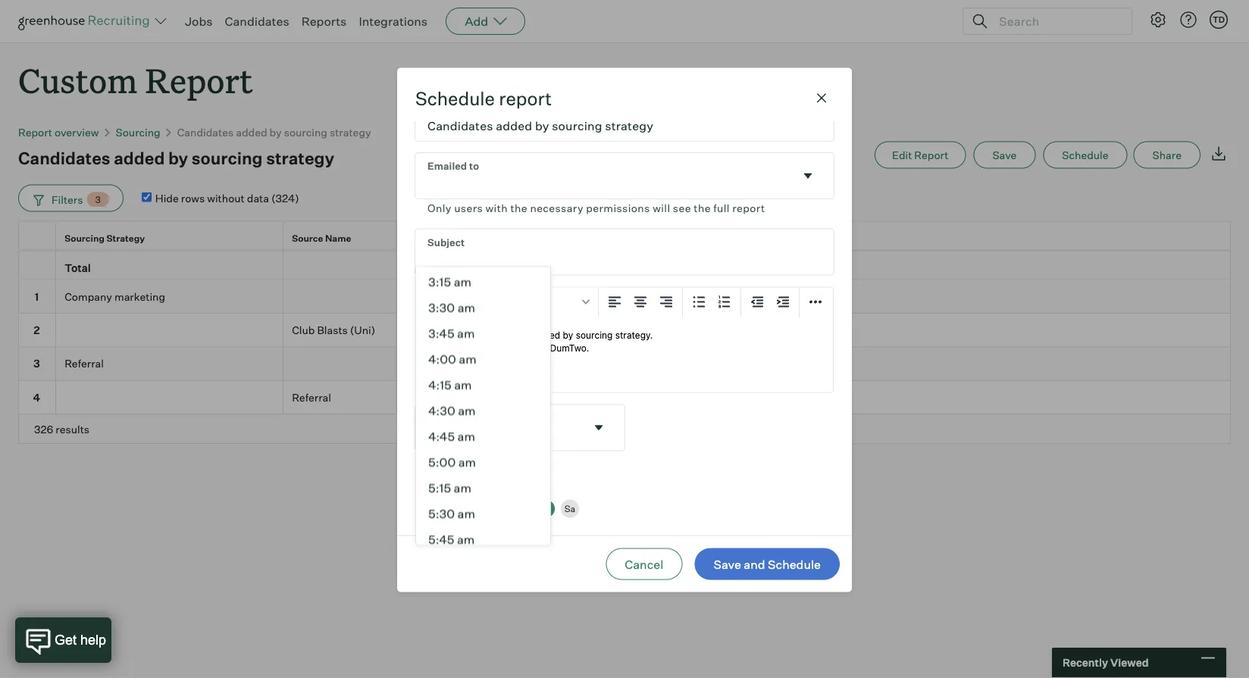 Task type: vqa. For each thing, say whether or not it's contained in the screenshot.
work­
no



Task type: describe. For each thing, give the bounding box(es) containing it.
4:00
[[428, 352, 456, 367]]

see
[[673, 202, 692, 215]]

4:30 am option
[[416, 399, 551, 424]]

recently
[[1063, 657, 1109, 670]]

3:15
[[428, 275, 451, 290]]

5:00 am
[[428, 455, 476, 471]]

total row
[[18, 251, 1232, 280]]

0 horizontal spatial referral
[[65, 357, 104, 371]]

0 horizontal spatial sourcing
[[192, 148, 263, 168]]

schedule report
[[416, 87, 552, 110]]

5:45 am
[[428, 533, 475, 548]]

toggle flyout image inside only users with the necessary permissions will see the full report field
[[801, 168, 816, 184]]

1 vertical spatial toggle flyout image
[[592, 420, 607, 436]]

4:30
[[428, 404, 456, 419]]

am for 5:15 am
[[454, 481, 472, 496]]

3:45 am option
[[416, 321, 551, 347]]

td
[[1213, 14, 1226, 25]]

4:00 am
[[428, 352, 477, 367]]

row containing sourcing strategy
[[18, 221, 1232, 255]]

and
[[744, 557, 766, 572]]

name
[[325, 233, 351, 244]]

4:45
[[428, 430, 455, 445]]

Search text field
[[996, 10, 1119, 32]]

configure image
[[1150, 11, 1168, 29]]

candidates up rows
[[177, 126, 234, 139]]

m
[[445, 504, 453, 515]]

0 vertical spatial candidates added by sourcing strategy
[[177, 126, 371, 139]]

club blasts (uni)
[[292, 324, 376, 337]]

necessary
[[530, 202, 584, 215]]

data
[[247, 192, 269, 205]]

candidates right the jobs link on the top left of page
[[225, 14, 289, 29]]

326
[[34, 423, 53, 436]]

day(s)
[[432, 480, 463, 492]]

3:30 am
[[428, 301, 475, 316]]

viewed
[[1111, 657, 1149, 670]]

list box containing 3:00 am
[[416, 0, 551, 553]]

2
[[34, 324, 40, 337]]

5:15 am option
[[416, 476, 551, 502]]

rows
[[181, 192, 205, 205]]

am for 5:00 am
[[459, 455, 476, 471]]

save button
[[974, 142, 1036, 169]]

Only users with the necessary permissions will see the full report field
[[416, 153, 834, 217]]

with
[[486, 202, 508, 215]]

on
[[416, 480, 429, 492]]

download image
[[1210, 145, 1229, 163]]

sourcing strategy
[[65, 233, 145, 244]]

1 vertical spatial added
[[114, 148, 165, 168]]

f
[[543, 504, 549, 515]]

marketing
[[114, 290, 165, 303]]

0 vertical spatial added
[[236, 126, 267, 139]]

1 toolbar from the left
[[416, 288, 599, 317]]

0 vertical spatial by
[[270, 126, 282, 139]]

am for 4:30 am
[[458, 404, 476, 419]]

row containing 4
[[18, 381, 1232, 415]]

integrations link
[[359, 14, 428, 29]]

filter image
[[31, 193, 44, 206]]

am for 4:00 am
[[459, 352, 477, 367]]

4:00 am option
[[416, 347, 551, 373]]

club
[[292, 324, 315, 337]]

only
[[428, 202, 452, 215]]

save for save and schedule
[[714, 557, 742, 572]]

row containing 3
[[18, 348, 1232, 381]]

jobs link
[[185, 14, 213, 29]]

row group containing 1
[[18, 280, 1232, 415]]

results
[[56, 423, 90, 436]]

report overview
[[18, 126, 99, 139]]

filters
[[52, 193, 83, 206]]

candidates added
[[406, 233, 487, 244]]

add
[[465, 14, 489, 29]]

report inside field
[[733, 202, 766, 215]]

total
[[65, 261, 91, 274]]

0 vertical spatial report
[[499, 87, 552, 110]]

1 the from the left
[[511, 202, 528, 215]]

td button
[[1210, 11, 1229, 29]]

reports link
[[302, 14, 347, 29]]

326 results
[[34, 423, 90, 436]]

save and schedule
[[714, 557, 821, 572]]

td button
[[1207, 8, 1232, 32]]

cancel button
[[606, 549, 683, 581]]

row containing 2
[[18, 314, 1232, 348]]

5:00 am option
[[416, 450, 551, 476]]

4:15 am
[[428, 378, 472, 393]]

5:30 am
[[428, 507, 475, 522]]

sa
[[565, 504, 576, 515]]

1 horizontal spatial 3
[[95, 194, 101, 205]]

am for 3:45 am
[[457, 326, 475, 342]]

1 column header from the left
[[18, 252, 56, 280]]

custom
[[18, 58, 137, 102]]

am for 5:30 am
[[458, 507, 475, 522]]

candidates link
[[225, 14, 289, 29]]

am for 3:30 am
[[458, 301, 475, 316]]

report overview link
[[18, 126, 99, 139]]

edit report link
[[875, 142, 967, 169]]

3:30 am option
[[416, 295, 551, 321]]

will
[[653, 202, 671, 215]]

am for 3:00 am
[[459, 249, 476, 264]]

save and schedule button
[[695, 549, 840, 581]]

candidates inside table
[[406, 233, 456, 244]]

total column header
[[56, 252, 284, 280]]

1 horizontal spatial referral
[[292, 391, 331, 404]]

candidates down report overview
[[18, 148, 110, 168]]

1 cell
[[18, 280, 56, 314]]

3:45 am
[[428, 326, 475, 342]]

greenhouse recruiting image
[[18, 12, 155, 30]]

recently viewed
[[1063, 657, 1149, 670]]

cancel
[[625, 557, 664, 572]]

add button
[[446, 8, 526, 35]]

permissions
[[587, 202, 651, 215]]

save for save
[[993, 148, 1017, 162]]

edit
[[893, 148, 913, 162]]

hide
[[155, 192, 179, 205]]

candidates added by sourcing strategy link
[[177, 126, 371, 139]]

2 cell
[[18, 314, 56, 348]]



Task type: locate. For each thing, give the bounding box(es) containing it.
4
[[33, 391, 40, 404]]

1 vertical spatial sourcing
[[65, 233, 105, 244]]

1 horizontal spatial by
[[270, 126, 282, 139]]

reports
[[302, 14, 347, 29]]

on day(s)
[[416, 480, 463, 492]]

am right 3:15
[[454, 275, 472, 290]]

3:00 am option
[[416, 244, 551, 270]]

1 vertical spatial schedule
[[1063, 148, 1109, 162]]

5:15
[[428, 481, 451, 496]]

1 horizontal spatial toggle flyout image
[[801, 168, 816, 184]]

1 horizontal spatial sourcing
[[116, 126, 161, 139]]

5 row from the top
[[18, 381, 1232, 415]]

(uni)
[[350, 324, 376, 337]]

1 horizontal spatial the
[[694, 202, 711, 215]]

custom report
[[18, 58, 253, 102]]

s
[[422, 504, 428, 515]]

hide rows without data (324)
[[155, 192, 299, 205]]

strategy
[[107, 233, 145, 244]]

sourcing up hide rows without data (324)
[[192, 148, 263, 168]]

report
[[145, 58, 253, 102], [18, 126, 52, 139], [915, 148, 949, 162]]

4 row from the top
[[18, 348, 1232, 381]]

strategy
[[330, 126, 371, 139], [266, 148, 335, 168]]

column header
[[18, 252, 56, 280], [284, 252, 397, 280], [397, 252, 1231, 280]]

am right 3:30
[[458, 301, 475, 316]]

am right 4:00
[[459, 352, 477, 367]]

1
[[35, 290, 39, 303]]

4:30 am
[[428, 404, 476, 419]]

toolbar
[[416, 288, 599, 317], [599, 288, 683, 317], [683, 288, 742, 317], [742, 288, 800, 317]]

am for 5:45 am
[[457, 533, 475, 548]]

4:45 am option
[[416, 424, 551, 450]]

report
[[499, 87, 552, 110], [733, 202, 766, 215]]

0 vertical spatial save
[[993, 148, 1017, 162]]

only users with the necessary permissions will see the full report
[[428, 202, 766, 215]]

Hide rows without data (324) checkbox
[[142, 192, 152, 202]]

candidates up "3:00"
[[406, 233, 456, 244]]

3:30
[[428, 301, 455, 316]]

save and schedule this report to revisit it! element
[[974, 142, 1044, 169]]

schedule
[[416, 87, 495, 110], [1063, 148, 1109, 162], [768, 557, 821, 572]]

am right the 5:00
[[459, 455, 476, 471]]

users
[[454, 202, 483, 215]]

1 vertical spatial report
[[733, 202, 766, 215]]

toggle flyout image
[[801, 168, 816, 184], [592, 420, 607, 436]]

2 vertical spatial schedule
[[768, 557, 821, 572]]

report for custom report
[[145, 58, 253, 102]]

report right edit
[[915, 148, 949, 162]]

am for 4:45 am
[[458, 430, 475, 445]]

referral down club
[[292, 391, 331, 404]]

4:15
[[428, 378, 452, 393]]

source name
[[292, 233, 351, 244]]

5:30 am option
[[416, 502, 551, 527]]

0 vertical spatial sourcing
[[116, 126, 161, 139]]

blasts
[[317, 324, 348, 337]]

sourcing down the custom report
[[116, 126, 161, 139]]

the right with
[[511, 202, 528, 215]]

am
[[459, 249, 476, 264], [454, 275, 472, 290], [458, 301, 475, 316], [457, 326, 475, 342], [459, 352, 477, 367], [454, 378, 472, 393], [458, 404, 476, 419], [458, 430, 475, 445], [459, 455, 476, 471], [454, 481, 472, 496], [458, 507, 475, 522], [457, 533, 475, 548]]

schedule for schedule
[[1063, 148, 1109, 162]]

referral right 3 cell
[[65, 357, 104, 371]]

(324)
[[272, 192, 299, 205]]

0 horizontal spatial save
[[714, 557, 742, 572]]

schedule inside button
[[1063, 148, 1109, 162]]

0 vertical spatial report
[[145, 58, 253, 102]]

jobs
[[185, 14, 213, 29]]

3 cell
[[18, 348, 56, 381]]

schedule button
[[1044, 142, 1128, 169]]

am right the "4:15"
[[454, 378, 472, 393]]

2 the from the left
[[694, 202, 711, 215]]

am right 4:30
[[458, 404, 476, 419]]

the left full
[[694, 202, 711, 215]]

sourcing for sourcing
[[116, 126, 161, 139]]

0 horizontal spatial 3
[[33, 357, 40, 371]]

referral
[[65, 357, 104, 371], [292, 391, 331, 404]]

by up hide
[[168, 148, 188, 168]]

1 vertical spatial by
[[168, 148, 188, 168]]

0 horizontal spatial toggle flyout image
[[592, 420, 607, 436]]

5:45 am option
[[416, 527, 551, 553]]

2 horizontal spatial report
[[915, 148, 949, 162]]

am for 4:15 am
[[454, 378, 472, 393]]

am down added
[[459, 249, 476, 264]]

1 horizontal spatial report
[[145, 58, 253, 102]]

group
[[416, 288, 833, 317]]

overview
[[55, 126, 99, 139]]

candidates added by sourcing strategy up (324)
[[177, 126, 371, 139]]

candidates added by sourcing strategy up hide
[[18, 148, 335, 168]]

cell
[[284, 280, 397, 314], [397, 280, 1232, 314], [56, 314, 284, 348], [397, 314, 1232, 348], [284, 348, 397, 381], [397, 348, 1232, 381], [56, 381, 284, 415], [397, 381, 1232, 415]]

save inside button
[[714, 557, 742, 572]]

5:00
[[428, 455, 456, 471]]

3:00 am
[[428, 249, 476, 264]]

1 horizontal spatial report
[[733, 202, 766, 215]]

3 row from the top
[[18, 314, 1232, 348]]

row
[[18, 221, 1232, 255], [18, 280, 1232, 314], [18, 314, 1232, 348], [18, 348, 1232, 381], [18, 381, 1232, 415]]

by up (324)
[[270, 126, 282, 139]]

0 vertical spatial schedule
[[416, 87, 495, 110]]

5:15 am
[[428, 481, 472, 496]]

0 vertical spatial strategy
[[330, 126, 371, 139]]

added
[[458, 233, 487, 244]]

added up data
[[236, 126, 267, 139]]

am right 4:45
[[458, 430, 475, 445]]

schedule for schedule report
[[416, 87, 495, 110]]

0 horizontal spatial sourcing
[[65, 233, 105, 244]]

share
[[1153, 148, 1182, 162]]

2 horizontal spatial schedule
[[1063, 148, 1109, 162]]

0 vertical spatial referral
[[65, 357, 104, 371]]

schedule inside button
[[768, 557, 821, 572]]

am for 3:15 am
[[454, 275, 472, 290]]

row containing 1
[[18, 280, 1232, 314]]

1 vertical spatial 3
[[33, 357, 40, 371]]

company
[[65, 290, 112, 303]]

sourcing link
[[116, 126, 161, 139]]

sourcing for sourcing strategy
[[65, 233, 105, 244]]

sourcing up (324)
[[284, 126, 328, 139]]

am right "3:45" at the left of the page
[[457, 326, 475, 342]]

1 vertical spatial referral
[[292, 391, 331, 404]]

source
[[292, 233, 323, 244]]

sourcing
[[284, 126, 328, 139], [192, 148, 263, 168]]

1 vertical spatial save
[[714, 557, 742, 572]]

0 vertical spatial 3
[[95, 194, 101, 205]]

0 horizontal spatial schedule
[[416, 87, 495, 110]]

3 inside cell
[[33, 357, 40, 371]]

added down sourcing link
[[114, 148, 165, 168]]

1 vertical spatial strategy
[[266, 148, 335, 168]]

edit report
[[893, 148, 949, 162]]

report down the jobs link on the top left of page
[[145, 58, 253, 102]]

5:45
[[428, 533, 455, 548]]

list box
[[416, 0, 551, 553]]

4 toolbar from the left
[[742, 288, 800, 317]]

4 cell
[[18, 381, 56, 415]]

3 column header from the left
[[397, 252, 1231, 280]]

3:00
[[428, 249, 456, 264]]

1 vertical spatial sourcing
[[192, 148, 263, 168]]

1 vertical spatial candidates added by sourcing strategy
[[18, 148, 335, 168]]

3 right filters
[[95, 194, 101, 205]]

save inside button
[[993, 148, 1017, 162]]

3:45
[[428, 326, 455, 342]]

am right 5:45
[[457, 533, 475, 548]]

row group
[[18, 280, 1232, 415]]

candidates
[[225, 14, 289, 29], [177, 126, 234, 139], [18, 148, 110, 168], [406, 233, 456, 244]]

3:15 am option
[[416, 270, 551, 295]]

report for edit report
[[915, 148, 949, 162]]

close modal icon image
[[813, 89, 831, 107]]

by
[[270, 126, 282, 139], [168, 148, 188, 168]]

None field
[[416, 405, 625, 451]]

table
[[18, 221, 1232, 445]]

t
[[470, 504, 476, 515]]

0 horizontal spatial report
[[18, 126, 52, 139]]

sourcing up total
[[65, 233, 105, 244]]

1 horizontal spatial added
[[236, 126, 267, 139]]

0 vertical spatial toggle flyout image
[[801, 168, 816, 184]]

1 vertical spatial report
[[18, 126, 52, 139]]

None text field
[[416, 229, 834, 275]]

am right the m
[[458, 507, 475, 522]]

1 horizontal spatial sourcing
[[284, 126, 328, 139]]

full
[[714, 202, 730, 215]]

0 horizontal spatial the
[[511, 202, 528, 215]]

3 toolbar from the left
[[683, 288, 742, 317]]

report left overview
[[18, 126, 52, 139]]

2 column header from the left
[[284, 252, 397, 280]]

2 vertical spatial report
[[915, 148, 949, 162]]

company marketing
[[65, 290, 165, 303]]

integrations
[[359, 14, 428, 29]]

share button
[[1134, 142, 1201, 169]]

0 horizontal spatial by
[[168, 148, 188, 168]]

5:30
[[428, 507, 455, 522]]

1 horizontal spatial save
[[993, 148, 1017, 162]]

0 horizontal spatial added
[[114, 148, 165, 168]]

am right 5:15 on the bottom left of the page
[[454, 481, 472, 496]]

sourcing
[[116, 126, 161, 139], [65, 233, 105, 244]]

2 row from the top
[[18, 280, 1232, 314]]

3:15 am
[[428, 275, 472, 290]]

4:15 am option
[[416, 373, 551, 399]]

1 horizontal spatial schedule
[[768, 557, 821, 572]]

2 toolbar from the left
[[599, 288, 683, 317]]

0 horizontal spatial report
[[499, 87, 552, 110]]

4:45 am
[[428, 430, 475, 445]]

1 row from the top
[[18, 221, 1232, 255]]

table containing total
[[18, 221, 1232, 445]]

3 down 2 cell
[[33, 357, 40, 371]]

3
[[95, 194, 101, 205], [33, 357, 40, 371]]

0 vertical spatial sourcing
[[284, 126, 328, 139]]

candidates added by sourcing strategy
[[177, 126, 371, 139], [18, 148, 335, 168]]



